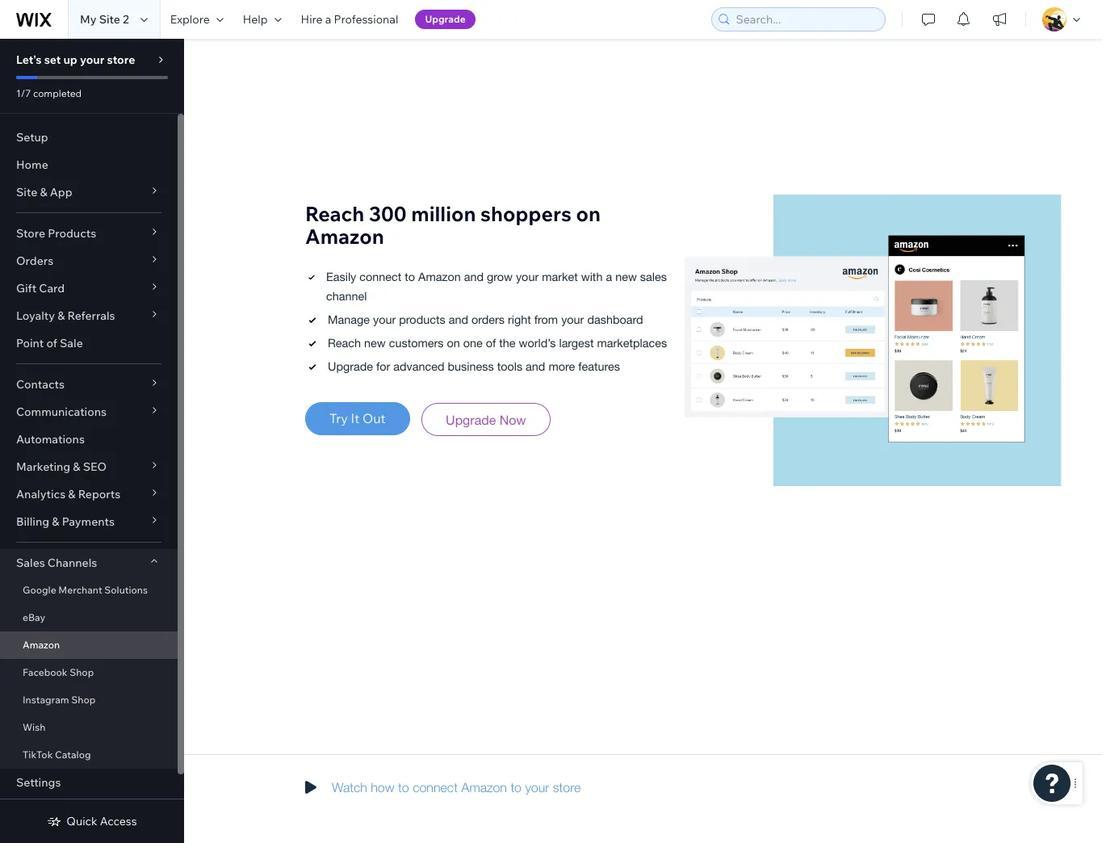 Task type: describe. For each thing, give the bounding box(es) containing it.
tiktok catalog
[[23, 749, 91, 761]]

solutions
[[104, 584, 148, 596]]

instagram shop
[[23, 694, 96, 706]]

hire a professional
[[301, 12, 399, 27]]

& for site
[[40, 185, 47, 200]]

facebook shop
[[23, 667, 94, 679]]

facebook
[[23, 667, 68, 679]]

payments
[[62, 515, 115, 529]]

home link
[[0, 151, 178, 179]]

help button
[[233, 0, 291, 39]]

setup
[[16, 130, 48, 145]]

shop for instagram shop
[[71, 694, 96, 706]]

sales channels
[[16, 556, 97, 570]]

point
[[16, 336, 44, 351]]

marketing & seo
[[16, 460, 107, 474]]

communications
[[16, 405, 107, 419]]

ebay
[[23, 612, 45, 624]]

of
[[46, 336, 57, 351]]

instagram shop link
[[0, 687, 178, 714]]

marketing & seo button
[[0, 453, 178, 481]]

quick
[[67, 814, 97, 829]]

loyalty
[[16, 309, 55, 323]]

orders button
[[0, 247, 178, 275]]

tiktok catalog link
[[0, 742, 178, 769]]

upgrade
[[425, 13, 466, 25]]

products
[[48, 226, 96, 241]]

loyalty & referrals
[[16, 309, 115, 323]]

billing & payments button
[[0, 508, 178, 536]]

your
[[80, 53, 104, 67]]

seo
[[83, 460, 107, 474]]

2
[[123, 12, 129, 27]]

my
[[80, 12, 97, 27]]

instagram
[[23, 694, 69, 706]]

hire
[[301, 12, 323, 27]]

google
[[23, 584, 56, 596]]

facebook shop link
[[0, 659, 178, 687]]

analytics & reports button
[[0, 481, 178, 508]]

hire a professional link
[[291, 0, 408, 39]]

automations link
[[0, 426, 178, 453]]

explore
[[170, 12, 210, 27]]

site & app button
[[0, 179, 178, 206]]

store
[[107, 53, 135, 67]]

0 vertical spatial site
[[99, 12, 120, 27]]

billing
[[16, 515, 49, 529]]

a
[[325, 12, 332, 27]]

sidebar element
[[0, 39, 184, 843]]

wish
[[23, 721, 46, 734]]

analytics
[[16, 487, 66, 502]]

tiktok
[[23, 749, 53, 761]]

communications button
[[0, 398, 178, 426]]

point of sale link
[[0, 330, 178, 357]]



Task type: locate. For each thing, give the bounding box(es) containing it.
site inside site & app popup button
[[16, 185, 37, 200]]

point of sale
[[16, 336, 83, 351]]

shop down facebook shop link at the bottom left
[[71, 694, 96, 706]]

shop
[[70, 667, 94, 679], [71, 694, 96, 706]]

0 vertical spatial shop
[[70, 667, 94, 679]]

automations
[[16, 432, 85, 447]]

setup link
[[0, 124, 178, 151]]

1/7
[[16, 87, 31, 99]]

1 vertical spatial site
[[16, 185, 37, 200]]

contacts button
[[0, 371, 178, 398]]

& for analytics
[[68, 487, 76, 502]]

1/7 completed
[[16, 87, 82, 99]]

gift card
[[16, 281, 65, 296]]

1 vertical spatial shop
[[71, 694, 96, 706]]

google merchant solutions
[[23, 584, 148, 596]]

referrals
[[67, 309, 115, 323]]

& right loyalty
[[57, 309, 65, 323]]

merchant
[[58, 584, 102, 596]]

& for loyalty
[[57, 309, 65, 323]]

& inside dropdown button
[[68, 487, 76, 502]]

wish link
[[0, 714, 178, 742]]

access
[[100, 814, 137, 829]]

store products
[[16, 226, 96, 241]]

channels
[[48, 556, 97, 570]]

site down the home
[[16, 185, 37, 200]]

card
[[39, 281, 65, 296]]

let's
[[16, 53, 42, 67]]

google merchant solutions link
[[0, 577, 178, 604]]

&
[[40, 185, 47, 200], [57, 309, 65, 323], [73, 460, 80, 474], [68, 487, 76, 502], [52, 515, 59, 529]]

shop inside facebook shop link
[[70, 667, 94, 679]]

store products button
[[0, 220, 178, 247]]

store
[[16, 226, 45, 241]]

settings
[[16, 776, 61, 790]]

up
[[63, 53, 77, 67]]

let's set up your store
[[16, 53, 135, 67]]

shop for facebook shop
[[70, 667, 94, 679]]

& inside dropdown button
[[73, 460, 80, 474]]

ebay link
[[0, 604, 178, 632]]

site & app
[[16, 185, 72, 200]]

orders
[[16, 254, 53, 268]]

amazon
[[23, 639, 60, 651]]

reports
[[78, 487, 121, 502]]

site left 2
[[99, 12, 120, 27]]

shop inside instagram shop link
[[71, 694, 96, 706]]

billing & payments
[[16, 515, 115, 529]]

professional
[[334, 12, 399, 27]]

shop down amazon link
[[70, 667, 94, 679]]

completed
[[33, 87, 82, 99]]

loyalty & referrals button
[[0, 302, 178, 330]]

sales
[[16, 556, 45, 570]]

gift
[[16, 281, 36, 296]]

& left seo
[[73, 460, 80, 474]]

amazon link
[[0, 632, 178, 659]]

gift card button
[[0, 275, 178, 302]]

& for marketing
[[73, 460, 80, 474]]

0 horizontal spatial site
[[16, 185, 37, 200]]

1 horizontal spatial site
[[99, 12, 120, 27]]

help
[[243, 12, 268, 27]]

quick access button
[[47, 814, 137, 829]]

app
[[50, 185, 72, 200]]

settings link
[[0, 769, 178, 797]]

upgrade button
[[416, 10, 476, 29]]

Search... field
[[732, 8, 881, 31]]

set
[[44, 53, 61, 67]]

analytics & reports
[[16, 487, 121, 502]]

& left reports
[[68, 487, 76, 502]]

home
[[16, 158, 48, 172]]

contacts
[[16, 377, 65, 392]]

& left app
[[40, 185, 47, 200]]

marketing
[[16, 460, 70, 474]]

catalog
[[55, 749, 91, 761]]

& for billing
[[52, 515, 59, 529]]

quick access
[[67, 814, 137, 829]]

sale
[[60, 336, 83, 351]]

sales channels button
[[0, 549, 178, 577]]

& right billing
[[52, 515, 59, 529]]

site
[[99, 12, 120, 27], [16, 185, 37, 200]]

my site 2
[[80, 12, 129, 27]]



Task type: vqa. For each thing, say whether or not it's contained in the screenshot.
Payments
yes



